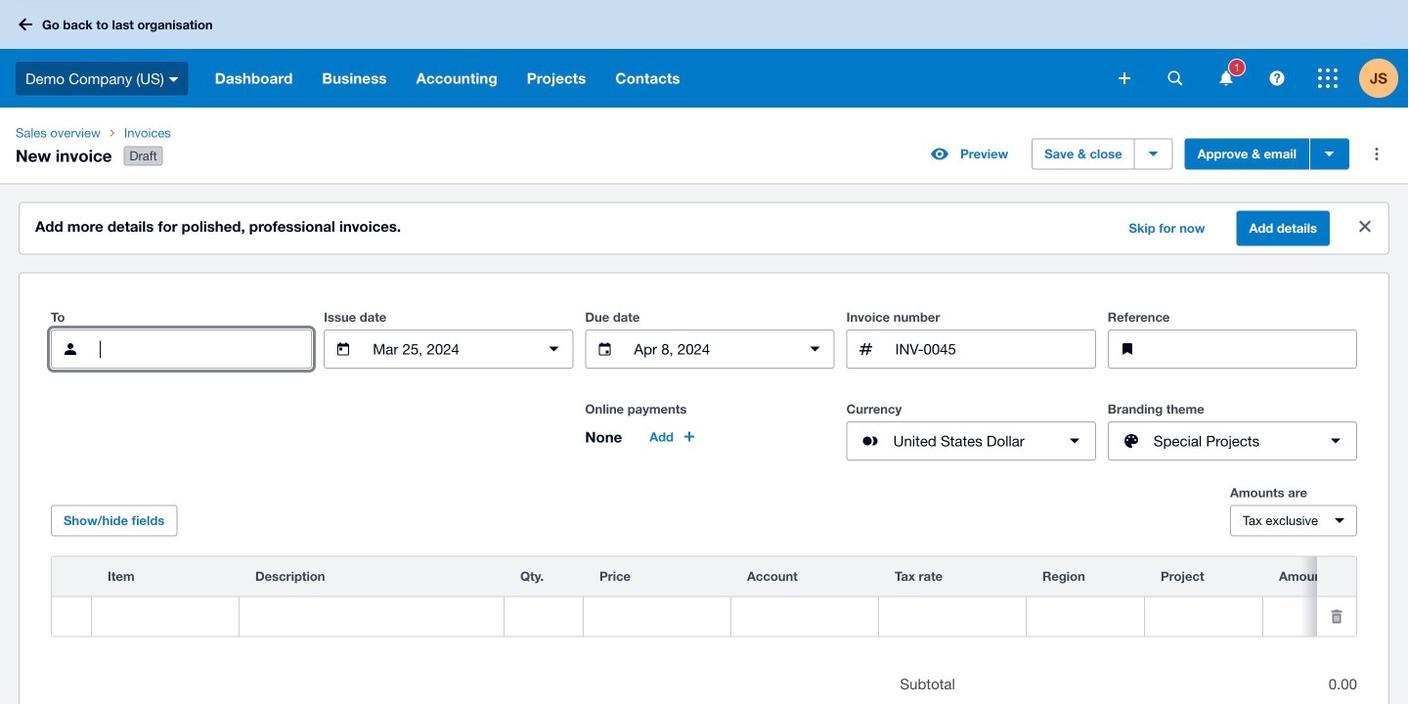 Task type: vqa. For each thing, say whether or not it's contained in the screenshot.
of to the left
no



Task type: locate. For each thing, give the bounding box(es) containing it.
1 horizontal spatial more date options image
[[796, 330, 835, 369]]

more date options image
[[534, 330, 574, 369], [796, 330, 835, 369]]

more invoice options image
[[1358, 135, 1397, 174]]

0 horizontal spatial svg image
[[169, 77, 179, 82]]

svg image
[[1270, 71, 1285, 86], [1119, 72, 1131, 84], [169, 77, 179, 82]]

invoice line item list element
[[51, 556, 1409, 637]]

svg image
[[19, 18, 32, 31], [1319, 68, 1338, 88], [1168, 71, 1183, 86], [1220, 71, 1233, 86]]

1 more date options image from the left
[[534, 330, 574, 369]]

more line item options element
[[1318, 557, 1357, 596]]

contact element
[[51, 330, 312, 369]]

None field
[[92, 598, 239, 635], [505, 598, 583, 635], [584, 598, 731, 635], [1264, 598, 1409, 635], [92, 598, 239, 635], [505, 598, 583, 635], [584, 598, 731, 635], [1264, 598, 1409, 635]]

None text field
[[371, 331, 527, 368]]

1 horizontal spatial svg image
[[1119, 72, 1131, 84]]

0 horizontal spatial more date options image
[[534, 330, 574, 369]]

2 horizontal spatial svg image
[[1270, 71, 1285, 86]]

remove image
[[1318, 597, 1357, 636]]

None text field
[[98, 331, 311, 368], [632, 331, 788, 368], [894, 331, 1095, 368], [1155, 331, 1357, 368], [240, 598, 504, 635], [98, 331, 311, 368], [632, 331, 788, 368], [894, 331, 1095, 368], [1155, 331, 1357, 368], [240, 598, 504, 635]]

banner
[[0, 0, 1409, 108]]



Task type: describe. For each thing, give the bounding box(es) containing it.
2 more date options image from the left
[[796, 330, 835, 369]]

invoice number element
[[847, 330, 1096, 369]]



